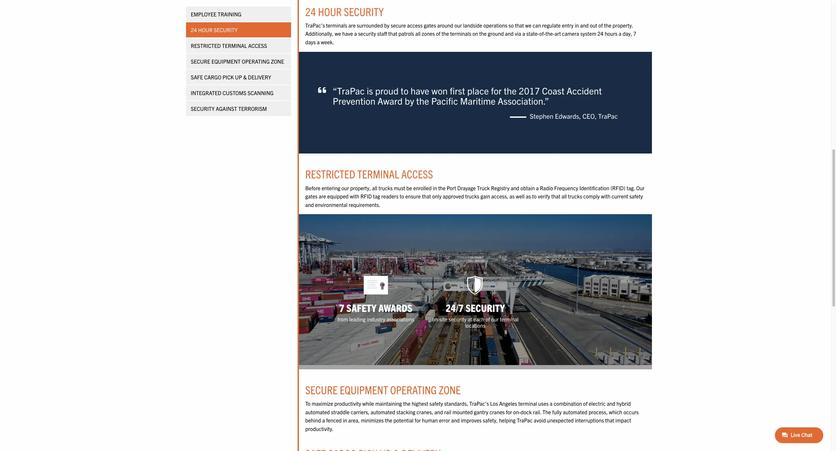 Task type: describe. For each thing, give the bounding box(es) containing it.
terrorism
[[238, 105, 267, 112]]

the up stacking
[[403, 400, 410, 407]]

security down integrated
[[191, 105, 215, 112]]

safety
[[346, 301, 376, 314]]

security against terrorism link
[[186, 101, 291, 116]]

&
[[243, 74, 247, 80]]

the right on
[[479, 30, 487, 37]]

a right via on the top of page
[[522, 30, 525, 37]]

integrated customs scanning
[[191, 90, 274, 96]]

1 vertical spatial terminal
[[357, 167, 399, 181]]

solid image
[[318, 86, 326, 95]]

area,
[[348, 417, 360, 424]]

have inside the trapac's terminals are surrounded by secure access gates around our landside operations so that we can regulate entry in and out of the property. additionally, we have a security staff that patrols all zones of the terminals on the ground and via a state-of-the-art camera system 24 hours a day, 7 days a week.
[[342, 30, 353, 37]]

identification
[[579, 185, 609, 191]]

0 vertical spatial restricted terminal access
[[191, 42, 267, 49]]

that right so
[[515, 22, 524, 28]]

0 horizontal spatial operating
[[242, 58, 270, 65]]

24 inside the trapac's terminals are surrounded by secure access gates around our landside operations so that we can regulate entry in and out of the property. additionally, we have a security staff that patrols all zones of the terminals on the ground and via a state-of-the-art camera system 24 hours a day, 7 days a week.
[[597, 30, 603, 37]]

"trapac is proud to have won first place for the 2017 coast accident prevention award by the pacific maritime association."
[[333, 85, 602, 107]]

days
[[305, 39, 316, 45]]

coast
[[542, 85, 564, 97]]

gantry
[[474, 409, 488, 415]]

truck
[[477, 185, 490, 191]]

obtain
[[520, 185, 535, 191]]

7 safety awards from leading industry associations
[[337, 301, 414, 323]]

art
[[555, 30, 561, 37]]

equipped
[[327, 193, 349, 200]]

the up hours
[[604, 22, 611, 28]]

1 vertical spatial hour
[[198, 27, 213, 33]]

3 automated from the left
[[563, 409, 587, 415]]

verify
[[538, 193, 550, 200]]

pacific
[[431, 95, 458, 107]]

associations
[[386, 316, 414, 323]]

1 horizontal spatial equipment
[[340, 383, 388, 397]]

1 vertical spatial secure equipment operating zone
[[305, 383, 461, 397]]

0 horizontal spatial secure
[[191, 58, 210, 65]]

are inside the trapac's terminals are surrounded by secure access gates around our landside operations so that we can regulate entry in and out of the property. additionally, we have a security staff that patrols all zones of the terminals on the ground and via a state-of-the-art camera system 24 hours a day, 7 days a week.
[[348, 22, 356, 28]]

training
[[218, 11, 241, 17]]

prevention
[[333, 95, 375, 107]]

employee
[[191, 11, 216, 17]]

landside
[[463, 22, 482, 28]]

terminal inside "to maximize productivity while maintaining the highest safety standards, trapac's los angeles terminal uses a combination of electric and hybrid automated straddle carriers, automated stacking cranes, and rail mounted gantry cranes for on-dock rail. the fully automated process, which occurs behind a fenced in area, minimizes the potential for human error and improves safety, helping trapac avoid unexpected interruptions that impact productivity."
[[518, 400, 537, 407]]

unexpected
[[547, 417, 574, 424]]

the left 2017
[[504, 85, 517, 97]]

safety inside the 'before entering our property, all trucks must be enrolled in the port drayage truck registry and obtain a radio frequency identification (rfid) tag. our gates are equipped with rfid tag readers to ensure that only approved trucks gain access, as well as to verify that all trucks comply with current safety and environmental requirements.'
[[629, 193, 643, 200]]

frequency
[[554, 185, 578, 191]]

are inside the 'before entering our property, all trucks must be enrolled in the port drayage truck registry and obtain a radio frequency identification (rfid) tag. our gates are equipped with rfid tag readers to ensure that only approved trucks gain access, as well as to verify that all trucks comply with current safety and environmental requirements.'
[[319, 193, 326, 200]]

regulate
[[542, 22, 561, 28]]

safety,
[[483, 417, 498, 424]]

in inside "to maximize productivity while maintaining the highest safety standards, trapac's los angeles terminal uses a combination of electric and hybrid automated straddle carriers, automated stacking cranes, and rail mounted gantry cranes for on-dock rail. the fully automated process, which occurs behind a fenced in area, minimizes the potential for human error and improves safety, helping trapac avoid unexpected interruptions that impact productivity."
[[343, 417, 347, 424]]

0 horizontal spatial trucks
[[378, 185, 393, 191]]

productivity.
[[305, 426, 333, 432]]

1 horizontal spatial restricted terminal access
[[305, 167, 433, 181]]

locations
[[465, 322, 485, 329]]

staff
[[377, 30, 387, 37]]

that inside "to maximize productivity while maintaining the highest safety standards, trapac's los angeles terminal uses a combination of electric and hybrid automated straddle carriers, automated stacking cranes, and rail mounted gantry cranes for on-dock rail. the fully automated process, which occurs behind a fenced in area, minimizes the potential for human error and improves safety, helping trapac avoid unexpected interruptions that impact productivity."
[[605, 417, 614, 424]]

to down must
[[400, 193, 404, 200]]

safe cargo pick up & delivery
[[191, 74, 271, 80]]

access,
[[491, 193, 508, 200]]

entering
[[322, 185, 340, 191]]

and up which on the bottom of page
[[607, 400, 615, 407]]

cranes,
[[417, 409, 433, 415]]

1 vertical spatial all
[[372, 185, 377, 191]]

and right error
[[451, 417, 460, 424]]

gates inside the trapac's terminals are surrounded by secure access gates around our landside operations so that we can regulate entry in and out of the property. additionally, we have a security staff that patrols all zones of the terminals on the ground and via a state-of-the-art camera system 24 hours a day, 7 days a week.
[[424, 22, 436, 28]]

behind
[[305, 417, 321, 424]]

rail
[[444, 409, 451, 415]]

state-
[[526, 30, 539, 37]]

comply
[[583, 193, 600, 200]]

registry
[[491, 185, 509, 191]]

tag.
[[627, 185, 635, 191]]

entry
[[562, 22, 574, 28]]

and up well
[[511, 185, 519, 191]]

1 with from the left
[[350, 193, 359, 200]]

security down the training
[[214, 27, 238, 33]]

before
[[305, 185, 320, 191]]

combination
[[554, 400, 582, 407]]

2 with from the left
[[601, 193, 610, 200]]

0 vertical spatial 24 hour security
[[305, 4, 384, 18]]

that right verify
[[551, 193, 560, 200]]

trapac's inside the trapac's terminals are surrounded by secure access gates around our landside operations so that we can regulate entry in and out of the property. additionally, we have a security staff that patrols all zones of the terminals on the ground and via a state-of-the-art camera system 24 hours a day, 7 days a week.
[[305, 22, 325, 28]]

out
[[590, 22, 597, 28]]

1 horizontal spatial trucks
[[465, 193, 479, 200]]

0 horizontal spatial access
[[248, 42, 267, 49]]

gain
[[481, 193, 490, 200]]

association."
[[498, 95, 549, 107]]

secure
[[391, 22, 406, 28]]

1 horizontal spatial operating
[[390, 383, 437, 397]]

hybrid
[[617, 400, 631, 407]]

electric
[[589, 400, 606, 407]]

integrated customs scanning link
[[186, 85, 291, 100]]

in inside the trapac's terminals are surrounded by secure access gates around our landside operations so that we can regulate entry in and out of the property. additionally, we have a security staff that patrols all zones of the terminals on the ground and via a state-of-the-art camera system 24 hours a day, 7 days a week.
[[575, 22, 579, 28]]

1 horizontal spatial terminals
[[450, 30, 471, 37]]

integrated
[[191, 90, 221, 96]]

in inside the 'before entering our property, all trucks must be enrolled in the port drayage truck registry and obtain a radio frequency identification (rfid) tag. our gates are equipped with rfid tag readers to ensure that only approved trucks gain access, as well as to verify that all trucks comply with current safety and environmental requirements.'
[[433, 185, 437, 191]]

2 horizontal spatial trucks
[[568, 193, 582, 200]]

0 vertical spatial terminals
[[326, 22, 347, 28]]

award
[[378, 95, 403, 107]]

2017
[[519, 85, 540, 97]]

place
[[467, 85, 489, 97]]

of right the out
[[598, 22, 603, 28]]

24 hour security link
[[186, 22, 291, 37]]

error
[[439, 417, 450, 424]]

1 vertical spatial we
[[335, 30, 341, 37]]

the left potential
[[385, 417, 392, 424]]

0 vertical spatial secure equipment operating zone
[[191, 58, 284, 65]]

is
[[367, 85, 373, 97]]

tag
[[373, 193, 380, 200]]

cargo
[[204, 74, 221, 80]]

0 horizontal spatial 24 hour security
[[191, 27, 238, 33]]

of right zones
[[436, 30, 440, 37]]

1 horizontal spatial we
[[525, 22, 531, 28]]

interruptions
[[575, 417, 604, 424]]

1 horizontal spatial trapac
[[598, 112, 618, 120]]

scanning
[[248, 90, 274, 96]]

drayage
[[457, 185, 476, 191]]

via
[[515, 30, 521, 37]]

can
[[533, 22, 541, 28]]

the left won
[[416, 95, 429, 107]]

for inside "trapac is proud to have won first place for the 2017 coast accident prevention award by the pacific maritime association."
[[491, 85, 502, 97]]

a inside the 'before entering our property, all trucks must be enrolled in the port drayage truck registry and obtain a radio frequency identification (rfid) tag. our gates are equipped with rfid tag readers to ensure that only approved trucks gain access, as well as to verify that all trucks comply with current safety and environmental requirements.'
[[536, 185, 539, 191]]

before entering our property, all trucks must be enrolled in the port drayage truck registry and obtain a radio frequency identification (rfid) tag. our gates are equipped with rfid tag readers to ensure that only approved trucks gain access, as well as to verify that all trucks comply with current safety and environmental requirements.
[[305, 185, 645, 208]]

improves
[[461, 417, 482, 424]]

that down enrolled
[[422, 193, 431, 200]]

readers
[[381, 193, 398, 200]]

0 horizontal spatial for
[[415, 417, 421, 424]]

los
[[490, 400, 498, 407]]

at
[[468, 316, 472, 323]]

on- inside "to maximize productivity while maintaining the highest safety standards, trapac's los angeles terminal uses a combination of electric and hybrid automated straddle carriers, automated stacking cranes, and rail mounted gantry cranes for on-dock rail. the fully automated process, which occurs behind a fenced in area, minimizes the potential for human error and improves safety, helping trapac avoid unexpected interruptions that impact productivity."
[[513, 409, 521, 415]]

to inside "trapac is proud to have won first place for the 2017 coast accident prevention award by the pacific maritime association."
[[401, 85, 408, 97]]

a down "surrounded"
[[354, 30, 357, 37]]

standards,
[[444, 400, 468, 407]]

have inside "trapac is proud to have won first place for the 2017 coast accident prevention award by the pacific maritime association."
[[411, 85, 429, 97]]

which
[[609, 409, 622, 415]]

gates inside the 'before entering our property, all trucks must be enrolled in the port drayage truck registry and obtain a radio frequency identification (rfid) tag. our gates are equipped with rfid tag readers to ensure that only approved trucks gain access, as well as to verify that all trucks comply with current safety and environmental requirements.'
[[305, 193, 318, 200]]

must
[[394, 185, 405, 191]]

0 horizontal spatial restricted
[[191, 42, 221, 49]]

fenced
[[326, 417, 342, 424]]

our inside the 'before entering our property, all trucks must be enrolled in the port drayage truck registry and obtain a radio frequency identification (rfid) tag. our gates are equipped with rfid tag readers to ensure that only approved trucks gain access, as well as to verify that all trucks comply with current safety and environmental requirements.'
[[342, 185, 349, 191]]

security inside "24/7 security on-site security at each of our terminal locations"
[[466, 301, 505, 314]]

be
[[406, 185, 412, 191]]

proud
[[375, 85, 399, 97]]

ensure
[[405, 193, 421, 200]]

a right days
[[317, 39, 320, 45]]

approved
[[443, 193, 464, 200]]

employee training
[[191, 11, 241, 17]]



Task type: vqa. For each thing, say whether or not it's contained in the screenshot.
Us for Contact Us
no



Task type: locate. For each thing, give the bounding box(es) containing it.
7 inside the trapac's terminals are surrounded by secure access gates around our landside operations so that we can regulate entry in and out of the property. additionally, we have a security staff that patrols all zones of the terminals on the ground and via a state-of-the-art camera system 24 hours a day, 7 days a week.
[[633, 30, 636, 37]]

with down identification
[[601, 193, 610, 200]]

restricted terminal access link
[[186, 38, 291, 53]]

and down before at left
[[305, 201, 314, 208]]

surrounded
[[357, 22, 383, 28]]

1 vertical spatial are
[[319, 193, 326, 200]]

1 horizontal spatial trapac's
[[469, 400, 489, 407]]

restricted terminal access
[[191, 42, 267, 49], [305, 167, 433, 181]]

access down 24 hour security link
[[248, 42, 267, 49]]

1 automated from the left
[[305, 409, 330, 415]]

security against terrorism
[[191, 105, 267, 112]]

for down cranes,
[[415, 417, 421, 424]]

1 vertical spatial have
[[411, 85, 429, 97]]

gates down before at left
[[305, 193, 318, 200]]

industry
[[367, 316, 385, 323]]

1 vertical spatial restricted
[[305, 167, 355, 181]]

delivery
[[248, 74, 271, 80]]

24 hour security up "surrounded"
[[305, 4, 384, 18]]

1 horizontal spatial with
[[601, 193, 610, 200]]

restricted up entering
[[305, 167, 355, 181]]

1 vertical spatial 24 hour security
[[191, 27, 238, 33]]

property.
[[613, 22, 633, 28]]

a right uses
[[550, 400, 553, 407]]

1 vertical spatial gates
[[305, 193, 318, 200]]

zone
[[271, 58, 284, 65], [439, 383, 461, 397]]

by right award
[[405, 95, 414, 107]]

have left won
[[411, 85, 429, 97]]

potential
[[393, 417, 413, 424]]

angeles
[[499, 400, 517, 407]]

0 horizontal spatial terminal
[[222, 42, 247, 49]]

up
[[235, 74, 242, 80]]

terminal up tag
[[357, 167, 399, 181]]

and left the out
[[580, 22, 589, 28]]

0 horizontal spatial gates
[[305, 193, 318, 200]]

0 vertical spatial restricted
[[191, 42, 221, 49]]

1 horizontal spatial hour
[[318, 4, 342, 18]]

to
[[305, 400, 310, 407]]

are left "surrounded"
[[348, 22, 356, 28]]

zone inside the secure equipment operating zone link
[[271, 58, 284, 65]]

week.
[[321, 39, 334, 45]]

trucks up 'readers'
[[378, 185, 393, 191]]

that down secure
[[388, 30, 397, 37]]

our inside "24/7 security on-site security at each of our terminal locations"
[[491, 316, 499, 323]]

1 horizontal spatial all
[[415, 30, 421, 37]]

1 vertical spatial on-
[[513, 409, 521, 415]]

1 horizontal spatial 24
[[305, 4, 316, 18]]

ground
[[488, 30, 504, 37]]

zone up standards, on the right
[[439, 383, 461, 397]]

by inside "trapac is proud to have won first place for the 2017 coast accident prevention award by the pacific maritime association."
[[405, 95, 414, 107]]

0 horizontal spatial have
[[342, 30, 353, 37]]

trapac
[[598, 112, 618, 120], [517, 417, 533, 424]]

ceo,
[[582, 112, 597, 120]]

for down 'angeles' on the right
[[506, 409, 512, 415]]

around
[[437, 22, 453, 28]]

equipment up 'pick'
[[211, 58, 241, 65]]

all inside the trapac's terminals are surrounded by secure access gates around our landside operations so that we can regulate entry in and out of the property. additionally, we have a security staff that patrols all zones of the terminals on the ground and via a state-of-the-art camera system 24 hours a day, 7 days a week.
[[415, 30, 421, 37]]

current
[[612, 193, 628, 200]]

site
[[439, 316, 447, 323]]

2 horizontal spatial in
[[575, 22, 579, 28]]

0 vertical spatial in
[[575, 22, 579, 28]]

of left "electric"
[[583, 400, 587, 407]]

with
[[350, 193, 359, 200], [601, 193, 610, 200]]

secure equipment operating zone up maintaining
[[305, 383, 461, 397]]

our right the around
[[454, 22, 462, 28]]

1 as from the left
[[509, 193, 515, 200]]

on- inside "24/7 security on-site security at each of our terminal locations"
[[432, 316, 439, 323]]

a left radio
[[536, 185, 539, 191]]

uses
[[538, 400, 549, 407]]

hour up additionally,
[[318, 4, 342, 18]]

trucks down frequency on the right top
[[568, 193, 582, 200]]

1 horizontal spatial secure equipment operating zone
[[305, 383, 461, 397]]

our
[[454, 22, 462, 28], [342, 185, 349, 191], [491, 316, 499, 323]]

0 horizontal spatial with
[[350, 193, 359, 200]]

1 horizontal spatial access
[[401, 167, 433, 181]]

trucks down drayage
[[465, 193, 479, 200]]

1 vertical spatial secure
[[305, 383, 338, 397]]

impact
[[615, 417, 631, 424]]

1 vertical spatial access
[[401, 167, 433, 181]]

7 inside 7 safety awards from leading industry associations
[[339, 301, 344, 314]]

that down which on the bottom of page
[[605, 417, 614, 424]]

to right proud
[[401, 85, 408, 97]]

rail.
[[533, 409, 541, 415]]

are down entering
[[319, 193, 326, 200]]

dock
[[521, 409, 532, 415]]

in left area,
[[343, 417, 347, 424]]

have
[[342, 30, 353, 37], [411, 85, 429, 97]]

0 horizontal spatial safety
[[429, 400, 443, 407]]

automated up behind
[[305, 409, 330, 415]]

stephen edwards, ceo, trapac
[[530, 112, 618, 120]]

terminal inside "24/7 security on-site security at each of our terminal locations"
[[500, 316, 519, 323]]

1 horizontal spatial restricted
[[305, 167, 355, 181]]

2 vertical spatial all
[[562, 193, 567, 200]]

terminals
[[326, 22, 347, 28], [450, 30, 471, 37]]

24/7
[[446, 301, 463, 314]]

terminal
[[222, 42, 247, 49], [357, 167, 399, 181]]

(rfid)
[[611, 185, 625, 191]]

1 horizontal spatial automated
[[371, 409, 395, 415]]

the inside the 'before entering our property, all trucks must be enrolled in the port drayage truck registry and obtain a radio frequency identification (rfid) tag. our gates are equipped with rfid tag readers to ensure that only approved trucks gain access, as well as to verify that all trucks comply with current safety and environmental requirements.'
[[438, 185, 445, 191]]

by up staff
[[384, 22, 389, 28]]

0 horizontal spatial trapac's
[[305, 22, 325, 28]]

zone up delivery
[[271, 58, 284, 65]]

as right well
[[526, 193, 531, 200]]

trapac's inside "to maximize productivity while maintaining the highest safety standards, trapac's los angeles terminal uses a combination of electric and hybrid automated straddle carriers, automated stacking cranes, and rail mounted gantry cranes for on-dock rail. the fully automated process, which occurs behind a fenced in area, minimizes the potential for human error and improves safety, helping trapac avoid unexpected interruptions that impact productivity."
[[469, 400, 489, 407]]

to maximize productivity while maintaining the highest safety standards, trapac's los angeles terminal uses a combination of electric and hybrid automated straddle carriers, automated stacking cranes, and rail mounted gantry cranes for on-dock rail. the fully automated process, which occurs behind a fenced in area, minimizes the potential for human error and improves safety, helping trapac avoid unexpected interruptions that impact productivity.
[[305, 400, 639, 432]]

0 vertical spatial for
[[491, 85, 502, 97]]

hour
[[318, 4, 342, 18], [198, 27, 213, 33]]

minimizes
[[361, 417, 384, 424]]

hour down employee
[[198, 27, 213, 33]]

0 vertical spatial terminal
[[222, 42, 247, 49]]

all up tag
[[372, 185, 377, 191]]

1 horizontal spatial have
[[411, 85, 429, 97]]

security
[[358, 30, 376, 37], [449, 316, 466, 323]]

0 vertical spatial equipment
[[211, 58, 241, 65]]

productivity
[[334, 400, 361, 407]]

rfid
[[360, 193, 372, 200]]

1 horizontal spatial are
[[348, 22, 356, 28]]

a left day,
[[619, 30, 621, 37]]

in up only
[[433, 185, 437, 191]]

security down "surrounded"
[[358, 30, 376, 37]]

equipment up while
[[340, 383, 388, 397]]

access up enrolled
[[401, 167, 433, 181]]

safety inside "to maximize productivity while maintaining the highest safety standards, trapac's los angeles terminal uses a combination of electric and hybrid automated straddle carriers, automated stacking cranes, and rail mounted gantry cranes for on-dock rail. the fully automated process, which occurs behind a fenced in area, minimizes the potential for human error and improves safety, helping trapac avoid unexpected interruptions that impact productivity."
[[429, 400, 443, 407]]

the down the around
[[442, 30, 449, 37]]

0 horizontal spatial 7
[[339, 301, 344, 314]]

1 vertical spatial restricted terminal access
[[305, 167, 433, 181]]

0 horizontal spatial our
[[342, 185, 349, 191]]

access
[[248, 42, 267, 49], [401, 167, 433, 181]]

safety up cranes,
[[429, 400, 443, 407]]

and down so
[[505, 30, 514, 37]]

and
[[580, 22, 589, 28], [505, 30, 514, 37], [511, 185, 519, 191], [305, 201, 314, 208], [607, 400, 615, 407], [434, 409, 443, 415], [451, 417, 460, 424]]

0 vertical spatial trapac
[[598, 112, 618, 120]]

automated down maintaining
[[371, 409, 395, 415]]

0 horizontal spatial secure equipment operating zone
[[191, 58, 284, 65]]

1 horizontal spatial security
[[449, 316, 466, 323]]

0 vertical spatial our
[[454, 22, 462, 28]]

maximize
[[312, 400, 333, 407]]

pick
[[223, 74, 234, 80]]

0 horizontal spatial terminals
[[326, 22, 347, 28]]

a up productivity.
[[322, 417, 325, 424]]

0 horizontal spatial in
[[343, 417, 347, 424]]

trapac right ceo,
[[598, 112, 618, 120]]

that
[[515, 22, 524, 28], [388, 30, 397, 37], [422, 193, 431, 200], [551, 193, 560, 200], [605, 417, 614, 424]]

hours
[[605, 30, 617, 37]]

2 horizontal spatial for
[[506, 409, 512, 415]]

0 vertical spatial zone
[[271, 58, 284, 65]]

equipment inside the secure equipment operating zone link
[[211, 58, 241, 65]]

0 vertical spatial access
[[248, 42, 267, 49]]

our
[[636, 185, 645, 191]]

of right each
[[486, 316, 490, 323]]

0 vertical spatial are
[[348, 22, 356, 28]]

trapac's up gantry
[[469, 400, 489, 407]]

automated down combination in the bottom right of the page
[[563, 409, 587, 415]]

1 vertical spatial zone
[[439, 383, 461, 397]]

0 horizontal spatial 24
[[191, 27, 197, 33]]

maritime
[[460, 95, 496, 107]]

0 horizontal spatial hour
[[198, 27, 213, 33]]

our up equipped
[[342, 185, 349, 191]]

straddle
[[331, 409, 350, 415]]

safe cargo pick up & delivery link
[[186, 70, 291, 85]]

terminal
[[500, 316, 519, 323], [518, 400, 537, 407]]

operating up delivery
[[242, 58, 270, 65]]

we right additionally,
[[335, 30, 341, 37]]

1 horizontal spatial in
[[433, 185, 437, 191]]

security inside the trapac's terminals are surrounded by secure access gates around our landside operations so that we can regulate entry in and out of the property. additionally, we have a security staff that patrols all zones of the terminals on the ground and via a state-of-the-art camera system 24 hours a day, 7 days a week.
[[358, 30, 376, 37]]

trapac inside "to maximize productivity while maintaining the highest safety standards, trapac's los angeles terminal uses a combination of electric and hybrid automated straddle carriers, automated stacking cranes, and rail mounted gantry cranes for on-dock rail. the fully automated process, which occurs behind a fenced in area, minimizes the potential for human error and improves safety, helping trapac avoid unexpected interruptions that impact productivity."
[[517, 417, 533, 424]]

24 hour security down the employee training
[[191, 27, 238, 33]]

as left well
[[509, 193, 515, 200]]

0 horizontal spatial we
[[335, 30, 341, 37]]

0 vertical spatial hour
[[318, 4, 342, 18]]

2 horizontal spatial our
[[491, 316, 499, 323]]

safety down our
[[629, 193, 643, 200]]

operating
[[242, 58, 270, 65], [390, 383, 437, 397]]

0 horizontal spatial security
[[358, 30, 376, 37]]

1 vertical spatial trapac
[[517, 417, 533, 424]]

operating up "highest"
[[390, 383, 437, 397]]

1 vertical spatial terminals
[[450, 30, 471, 37]]

24
[[305, 4, 316, 18], [191, 27, 197, 33], [597, 30, 603, 37]]

1 vertical spatial in
[[433, 185, 437, 191]]

all down access
[[415, 30, 421, 37]]

0 horizontal spatial on-
[[432, 316, 439, 323]]

0 vertical spatial operating
[[242, 58, 270, 65]]

0 vertical spatial safety
[[629, 193, 643, 200]]

the left port
[[438, 185, 445, 191]]

terminal down 24 hour security link
[[222, 42, 247, 49]]

1 horizontal spatial our
[[454, 22, 462, 28]]

1 vertical spatial terminal
[[518, 400, 537, 407]]

have right additionally,
[[342, 30, 353, 37]]

7 up from
[[339, 301, 344, 314]]

1 horizontal spatial secure
[[305, 383, 338, 397]]

0 horizontal spatial restricted terminal access
[[191, 42, 267, 49]]

all down frequency on the right top
[[562, 193, 567, 200]]

2 vertical spatial our
[[491, 316, 499, 323]]

0 vertical spatial have
[[342, 30, 353, 37]]

only
[[432, 193, 442, 200]]

0 horizontal spatial zone
[[271, 58, 284, 65]]

restricted down employee
[[191, 42, 221, 49]]

won
[[431, 85, 448, 97]]

0 horizontal spatial equipment
[[211, 58, 241, 65]]

security up each
[[466, 301, 505, 314]]

1 vertical spatial equipment
[[340, 383, 388, 397]]

0 vertical spatial by
[[384, 22, 389, 28]]

24 up additionally,
[[305, 4, 316, 18]]

1 horizontal spatial zone
[[439, 383, 461, 397]]

secure equipment operating zone down restricted terminal access link
[[191, 58, 284, 65]]

the
[[542, 409, 551, 415]]

security up "surrounded"
[[344, 4, 384, 18]]

in right entry on the right
[[575, 22, 579, 28]]

safe
[[191, 74, 203, 80]]

access
[[407, 22, 423, 28]]

with down property,
[[350, 193, 359, 200]]

restricted terminal access up the secure equipment operating zone link
[[191, 42, 267, 49]]

for
[[491, 85, 502, 97], [506, 409, 512, 415], [415, 417, 421, 424]]

as
[[509, 193, 515, 200], [526, 193, 531, 200]]

0 vertical spatial on-
[[432, 316, 439, 323]]

trapac's up additionally,
[[305, 22, 325, 28]]

1 horizontal spatial 7
[[633, 30, 636, 37]]

terminal up the dock
[[518, 400, 537, 407]]

0 vertical spatial trapac's
[[305, 22, 325, 28]]

well
[[516, 193, 525, 200]]

0 horizontal spatial are
[[319, 193, 326, 200]]

restricted terminal access up property,
[[305, 167, 433, 181]]

1 horizontal spatial safety
[[629, 193, 643, 200]]

day,
[[623, 30, 632, 37]]

a
[[354, 30, 357, 37], [522, 30, 525, 37], [619, 30, 621, 37], [317, 39, 320, 45], [536, 185, 539, 191], [550, 400, 553, 407], [322, 417, 325, 424]]

1 horizontal spatial on-
[[513, 409, 521, 415]]

24 left hours
[[597, 30, 603, 37]]

system
[[580, 30, 596, 37]]

helping
[[499, 417, 516, 424]]

the
[[604, 22, 611, 28], [442, 30, 449, 37], [479, 30, 487, 37], [504, 85, 517, 97], [416, 95, 429, 107], [438, 185, 445, 191], [403, 400, 410, 407], [385, 417, 392, 424]]

our inside the trapac's terminals are surrounded by secure access gates around our landside operations so that we can regulate entry in and out of the property. additionally, we have a security staff that patrols all zones of the terminals on the ground and via a state-of-the-art camera system 24 hours a day, 7 days a week.
[[454, 22, 462, 28]]

zones
[[422, 30, 435, 37]]

7 right day,
[[633, 30, 636, 37]]

of inside "24/7 security on-site security at each of our terminal locations"
[[486, 316, 490, 323]]

secure up safe
[[191, 58, 210, 65]]

1 vertical spatial operating
[[390, 383, 437, 397]]

and left rail
[[434, 409, 443, 415]]

of inside "to maximize productivity while maintaining the highest safety standards, trapac's los angeles terminal uses a combination of electric and hybrid automated straddle carriers, automated stacking cranes, and rail mounted gantry cranes for on-dock rail. the fully automated process, which occurs behind a fenced in area, minimizes the potential for human error and improves safety, helping trapac avoid unexpected interruptions that impact productivity."
[[583, 400, 587, 407]]

secure equipment operating zone
[[191, 58, 284, 65], [305, 383, 461, 397]]

0 vertical spatial terminal
[[500, 316, 519, 323]]

1 vertical spatial security
[[449, 316, 466, 323]]

gates up zones
[[424, 22, 436, 28]]

mounted
[[452, 409, 473, 415]]

2 horizontal spatial all
[[562, 193, 567, 200]]

on
[[472, 30, 478, 37]]

1 horizontal spatial gates
[[424, 22, 436, 28]]

automated
[[305, 409, 330, 415], [371, 409, 395, 415], [563, 409, 587, 415]]

2 as from the left
[[526, 193, 531, 200]]

terminal right each
[[500, 316, 519, 323]]

0 vertical spatial gates
[[424, 22, 436, 28]]

security inside "24/7 security on-site security at each of our terminal locations"
[[449, 316, 466, 323]]

24/7 security on-site security at each of our terminal locations
[[432, 301, 519, 329]]

to left verify
[[532, 193, 537, 200]]

our right each
[[491, 316, 499, 323]]

24 down employee
[[191, 27, 197, 33]]

2 automated from the left
[[371, 409, 395, 415]]

1 vertical spatial by
[[405, 95, 414, 107]]

1 vertical spatial trapac's
[[469, 400, 489, 407]]

by inside the trapac's terminals are surrounded by secure access gates around our landside operations so that we can regulate entry in and out of the property. additionally, we have a security staff that patrols all zones of the terminals on the ground and via a state-of-the-art camera system 24 hours a day, 7 days a week.
[[384, 22, 389, 28]]

we left the can
[[525, 22, 531, 28]]

secure up maximize
[[305, 383, 338, 397]]

trapac down the dock
[[517, 417, 533, 424]]



